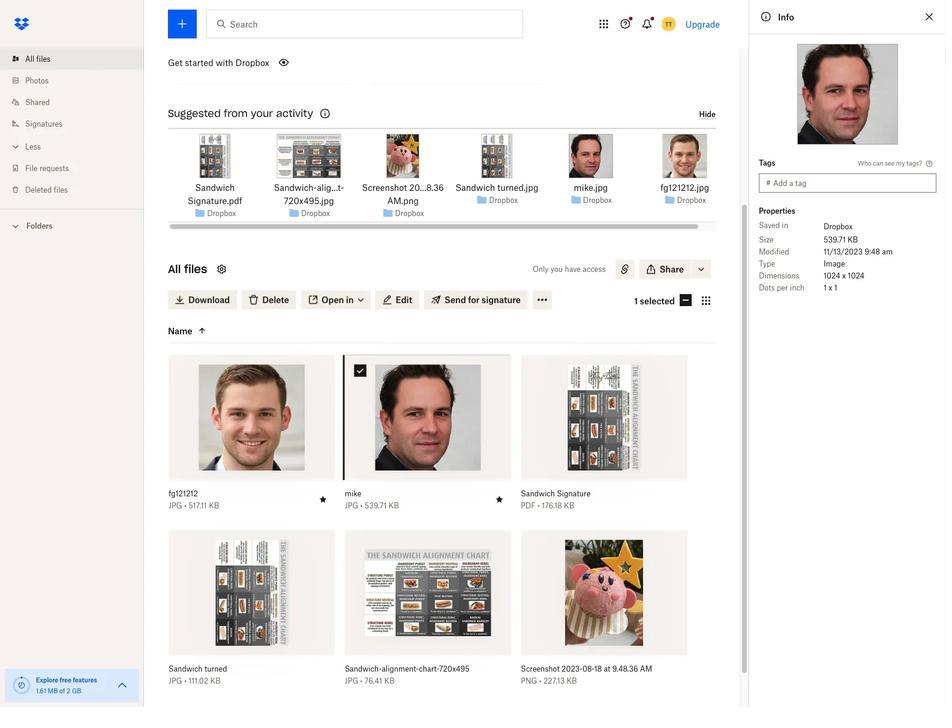 Task type: locate. For each thing, give the bounding box(es) containing it.
1 vertical spatial in
[[346, 295, 354, 305]]

chart-
[[419, 664, 439, 673]]

properties
[[759, 206, 796, 215]]

sandwich- up "76.41"
[[345, 664, 382, 673]]

hide
[[700, 110, 716, 119]]

dropbox right with
[[236, 57, 269, 68]]

am
[[883, 247, 893, 256]]

jpg
[[169, 501, 182, 510], [345, 501, 359, 510], [169, 676, 182, 685], [345, 676, 359, 685]]

suggested from your activity
[[168, 108, 313, 120]]

sandwich inside sandwich signature.pdf
[[195, 182, 235, 192]]

176.18
[[542, 501, 562, 510]]

name
[[168, 326, 193, 336]]

in inside open in popup button
[[346, 295, 354, 305]]

kb down 2023- at the right bottom
[[567, 676, 577, 685]]

edit button
[[376, 291, 420, 310]]

in right open
[[346, 295, 354, 305]]

file, sandwich turned.jpg row
[[169, 531, 335, 697]]

file, sandwich signature.pdf row
[[521, 355, 688, 522]]

have
[[565, 265, 581, 274]]

deleted
[[25, 185, 52, 194]]

0 horizontal spatial sandwich-
[[274, 182, 317, 192]]

0 horizontal spatial /mike.jpg image
[[569, 134, 613, 178]]

0 vertical spatial all
[[25, 54, 34, 63]]

0 horizontal spatial all
[[25, 54, 34, 63]]

all files list item
[[0, 48, 144, 70]]

kb right "76.41"
[[384, 676, 395, 685]]

dropbox link for sandwich signature.pdf
[[207, 207, 236, 219]]

0 vertical spatial 539.71
[[824, 235, 846, 244]]

name button
[[168, 324, 269, 338]]

1 horizontal spatial x
[[843, 271, 846, 280]]

539.71
[[824, 235, 846, 244], [365, 501, 387, 510]]

file requests link
[[10, 157, 144, 179]]

dropbox up 539.71 kb
[[824, 222, 853, 231]]

file, sandwich-alignment-chart-720x495.jpg row
[[345, 531, 512, 697]]

files right deleted
[[54, 185, 68, 194]]

tags
[[759, 158, 776, 167]]

517.11
[[189, 501, 207, 510]]

dropbox link down the sandwich turned.jpg link
[[489, 194, 518, 206]]

1024 up 1 x 1
[[824, 271, 841, 280]]

1 vertical spatial sandwich-
[[345, 664, 382, 673]]

send for signature button
[[424, 291, 528, 310]]

dropbox down the sandwich turned.jpg link
[[489, 196, 518, 205]]

tt
[[666, 20, 673, 28]]

share
[[660, 264, 684, 275]]

• right pdf
[[538, 501, 540, 510]]

dropbox link for fg121212.jpg
[[677, 194, 706, 206]]

sandwich signature.pdf
[[188, 182, 242, 206]]

x for 1024
[[843, 271, 846, 280]]

dropbox for screenshot 20…8.36 am.png
[[395, 209, 424, 218]]

in for open in
[[346, 295, 354, 305]]

0 vertical spatial all files
[[25, 54, 51, 63]]

fg121212 jpg • 517.11 kb
[[169, 489, 219, 510]]

• down the mike
[[361, 501, 363, 510]]

alig…t-
[[317, 182, 344, 192]]

dropbox link down "mike.jpg" link
[[583, 194, 612, 206]]

0 horizontal spatial 539.71
[[365, 501, 387, 510]]

screenshot up png
[[521, 664, 560, 673]]

dropbox link down 720x495.jpg
[[301, 207, 330, 219]]

sandwich up pdf
[[521, 489, 555, 498]]

0 vertical spatial in
[[782, 221, 789, 230]]

tt button
[[660, 14, 679, 34]]

•
[[184, 501, 187, 510], [361, 501, 363, 510], [538, 501, 540, 510], [184, 676, 187, 685], [361, 676, 363, 685], [540, 676, 542, 685]]

/mike.jpg image
[[798, 44, 899, 145], [569, 134, 613, 178]]

screenshot up am.png
[[362, 182, 407, 192]]

• down fg121212
[[184, 501, 187, 510]]

1 horizontal spatial sandwich-
[[345, 664, 382, 673]]

0 vertical spatial files
[[36, 54, 51, 63]]

539.71 up 11/13/2023
[[824, 235, 846, 244]]

• inside sandwich-alignment-chart-720x495 jpg • 76.41 kb
[[361, 676, 363, 685]]

in
[[782, 221, 789, 230], [346, 295, 354, 305]]

0 horizontal spatial files
[[36, 54, 51, 63]]

dropbox down "mike.jpg" link
[[583, 196, 612, 205]]

1 vertical spatial x
[[829, 283, 833, 292]]

signatures link
[[10, 113, 144, 134]]

kb down turned
[[210, 676, 221, 685]]

jpg inside fg121212 jpg • 517.11 kb
[[169, 501, 182, 510]]

Add a tag text field
[[774, 176, 930, 190]]

file
[[25, 164, 38, 173]]

0 horizontal spatial all files
[[25, 54, 51, 63]]

0 vertical spatial screenshot
[[362, 182, 407, 192]]

screenshot inside screenshot 20…8.36 am.png
[[362, 182, 407, 192]]

file, fg121212.jpg row
[[169, 355, 335, 522]]

all up the download button
[[168, 263, 181, 276]]

screenshot
[[362, 182, 407, 192], [521, 664, 560, 673]]

my
[[897, 159, 905, 167]]

of
[[59, 687, 65, 695]]

download
[[188, 295, 230, 305]]

upgrade
[[686, 19, 720, 29]]

list
[[0, 41, 144, 209]]

kb inside mike jpg • 539.71 kb
[[389, 501, 399, 510]]

x for 1
[[829, 283, 833, 292]]

1 horizontal spatial 1024
[[848, 271, 865, 280]]

539.71 kb
[[824, 235, 859, 244]]

file, screenshot 2023-08-18 at 9.48.36 am.png row
[[521, 531, 688, 697]]

files inside all files link
[[36, 54, 51, 63]]

sandwich signature pdf • 176.18 kb
[[521, 489, 591, 510]]

jpg left '111.02'
[[169, 676, 182, 685]]

mike
[[345, 489, 362, 498]]

dropbox link for sandwich turned.jpg
[[489, 194, 518, 206]]

kb down mike button
[[389, 501, 399, 510]]

1 x 1
[[824, 283, 838, 292]]

deleted files link
[[10, 179, 144, 200]]

1 vertical spatial files
[[54, 185, 68, 194]]

all up photos
[[25, 54, 34, 63]]

files left folder settings image
[[184, 263, 207, 276]]

dropbox down 720x495.jpg
[[301, 209, 330, 218]]

all inside all files link
[[25, 54, 34, 63]]

from
[[224, 108, 248, 120]]

requests
[[40, 164, 69, 173]]

sandwich- inside sandwich-alignment-chart-720x495 jpg • 76.41 kb
[[345, 664, 382, 673]]

with
[[216, 57, 233, 68]]

kb right 517.11
[[209, 501, 219, 510]]

2 horizontal spatial files
[[184, 263, 207, 276]]

files inside deleted files link
[[54, 185, 68, 194]]

jpg inside sandwich-alignment-chart-720x495 jpg • 76.41 kb
[[345, 676, 359, 685]]

sandwich- inside the sandwich-alig…t- 720x495.jpg
[[274, 182, 317, 192]]

get
[[168, 57, 183, 68]]

08-
[[583, 664, 595, 673]]

in right the saved
[[782, 221, 789, 230]]

1 horizontal spatial files
[[54, 185, 68, 194]]

1024 down 11/13/2023 9:48 am
[[848, 271, 865, 280]]

dropbox link down am.png
[[395, 207, 424, 219]]

539.71 down mike button
[[365, 501, 387, 510]]

jpg down the mike
[[345, 501, 359, 510]]

sandwich- up 720x495.jpg
[[274, 182, 317, 192]]

activity
[[276, 108, 313, 120]]

dropbox down am.png
[[395, 209, 424, 218]]

dropbox down signature.pdf
[[207, 209, 236, 218]]

x down image
[[843, 271, 846, 280]]

• inside fg121212 jpg • 517.11 kb
[[184, 501, 187, 510]]

less image
[[10, 141, 22, 153]]

0 horizontal spatial 1
[[635, 296, 638, 306]]

screenshot inside screenshot 2023-08-18 at 9.48.36 am png • 227.13 kb
[[521, 664, 560, 673]]

can
[[874, 159, 884, 167]]

all files left folder settings image
[[168, 263, 207, 276]]

dropbox link down signature.pdf
[[207, 207, 236, 219]]

x down 1024 x 1024
[[829, 283, 833, 292]]

• right png
[[540, 676, 542, 685]]

kb inside screenshot 2023-08-18 at 9.48.36 am png • 227.13 kb
[[567, 676, 577, 685]]

dropbox down fg121212.jpg at the right top of page
[[677, 196, 706, 205]]

1 vertical spatial 539.71
[[365, 501, 387, 510]]

sandwich up '111.02'
[[169, 664, 203, 673]]

0 horizontal spatial screenshot
[[362, 182, 407, 192]]

/sandwich signature.pdf image
[[200, 134, 231, 178]]

720x495.jpg
[[284, 195, 334, 206]]

image
[[824, 259, 846, 268]]

20…8.36
[[410, 182, 444, 192]]

1
[[824, 283, 827, 292], [835, 283, 838, 292], [635, 296, 638, 306]]

• inside screenshot 2023-08-18 at 9.48.36 am png • 227.13 kb
[[540, 676, 542, 685]]

0 horizontal spatial 1024
[[824, 271, 841, 280]]

0 horizontal spatial in
[[346, 295, 354, 305]]

1 vertical spatial screenshot
[[521, 664, 560, 673]]

111.02
[[189, 676, 208, 685]]

1 horizontal spatial 1
[[824, 283, 827, 292]]

dropbox link down fg121212.jpg at the right top of page
[[677, 194, 706, 206]]

0 vertical spatial x
[[843, 271, 846, 280]]

sandwich inside 'sandwich signature pdf • 176.18 kb'
[[521, 489, 555, 498]]

screenshot 2023-08-18 at 9.48.36 am button
[[521, 664, 662, 674]]

kb inside sandwich turned jpg • 111.02 kb
[[210, 676, 221, 685]]

share button
[[640, 260, 692, 279]]

0 horizontal spatial x
[[829, 283, 833, 292]]

all
[[25, 54, 34, 63], [168, 263, 181, 276]]

sandwich up signature.pdf
[[195, 182, 235, 192]]

1 horizontal spatial all
[[168, 263, 181, 276]]

sandwich for sandwich signature.pdf
[[195, 182, 235, 192]]

png
[[521, 676, 538, 685]]

sandwich down /sandwich turned.jpg image
[[456, 182, 495, 192]]

2 vertical spatial files
[[184, 263, 207, 276]]

screenshot for screenshot 20…8.36 am.png
[[362, 182, 407, 192]]

screenshot 2023-08-18 at 9.48.36 am png • 227.13 kb
[[521, 664, 653, 685]]

1 horizontal spatial in
[[782, 221, 789, 230]]

explore free features 1.61 mb of 2 gb
[[36, 676, 97, 695]]

1 horizontal spatial all files
[[168, 263, 207, 276]]

sandwich turned.jpg link
[[456, 181, 539, 194]]

selected
[[640, 296, 675, 306]]

• inside sandwich turned jpg • 111.02 kb
[[184, 676, 187, 685]]

edit
[[396, 295, 412, 305]]

dropbox for mike.jpg
[[583, 196, 612, 205]]

kb inside 'sandwich signature pdf • 176.18 kb'
[[564, 501, 575, 510]]

18
[[595, 664, 602, 673]]

• left "76.41"
[[361, 676, 363, 685]]

info
[[779, 12, 795, 22]]

sandwich inside sandwich turned jpg • 111.02 kb
[[169, 664, 203, 673]]

jpg left "76.41"
[[345, 676, 359, 685]]

saved
[[759, 221, 780, 230]]

1 horizontal spatial /mike.jpg image
[[798, 44, 899, 145]]

• inside 'sandwich signature pdf • 176.18 kb'
[[538, 501, 540, 510]]

for
[[468, 295, 480, 305]]

all files
[[25, 54, 51, 63], [168, 263, 207, 276]]

open
[[322, 295, 344, 305]]

0 vertical spatial sandwich-
[[274, 182, 317, 192]]

1 horizontal spatial screenshot
[[521, 664, 560, 673]]

turned.jpg
[[498, 182, 539, 192]]

signature.pdf
[[188, 195, 242, 206]]

• left '111.02'
[[184, 676, 187, 685]]

1 vertical spatial all files
[[168, 263, 207, 276]]

files up photos
[[36, 54, 51, 63]]

quota usage element
[[12, 676, 31, 695]]

photos
[[25, 76, 49, 85]]

jpg down fg121212
[[169, 501, 182, 510]]

size
[[759, 235, 774, 244]]

sandwich for sandwich signature pdf • 176.18 kb
[[521, 489, 555, 498]]

kb down signature
[[564, 501, 575, 510]]

tags?
[[907, 159, 923, 167]]

/fg121212.jpg image
[[663, 134, 708, 178]]

dropbox link for screenshot 20…8.36 am.png
[[395, 207, 424, 219]]

x
[[843, 271, 846, 280], [829, 283, 833, 292]]

all files up photos
[[25, 54, 51, 63]]

dropbox for fg121212.jpg
[[677, 196, 706, 205]]



Task type: vqa. For each thing, say whether or not it's contained in the screenshot.


Task type: describe. For each thing, give the bounding box(es) containing it.
• inside mike jpg • 539.71 kb
[[361, 501, 363, 510]]

signature
[[482, 295, 521, 305]]

1 horizontal spatial 539.71
[[824, 235, 846, 244]]

2 horizontal spatial 1
[[835, 283, 838, 292]]

1 selected
[[635, 296, 675, 306]]

am
[[640, 664, 653, 673]]

close right sidebar image
[[923, 10, 937, 24]]

upgrade link
[[686, 19, 720, 29]]

folders
[[26, 222, 53, 231]]

mike jpg • 539.71 kb
[[345, 489, 399, 510]]

mike.jpg link
[[574, 181, 608, 194]]

your
[[251, 108, 273, 120]]

dots per inch
[[759, 283, 805, 292]]

1 for 1 selected
[[635, 296, 638, 306]]

11/13/2023 9:48 am
[[824, 247, 893, 256]]

alignment-
[[382, 664, 419, 673]]

fg121212 button
[[169, 489, 309, 498]]

sandwich turned jpg • 111.02 kb
[[169, 664, 227, 685]]

all files link
[[10, 48, 144, 70]]

dropbox link for sandwich-alig…t- 720x495.jpg
[[301, 207, 330, 219]]

delete
[[262, 295, 289, 305]]

shared link
[[10, 91, 144, 113]]

explore
[[36, 676, 58, 684]]

who can see my tags? image
[[925, 159, 935, 169]]

227.13
[[544, 676, 565, 685]]

all files inside list item
[[25, 54, 51, 63]]

1.61
[[36, 687, 46, 695]]

jpg inside sandwich turned jpg • 111.02 kb
[[169, 676, 182, 685]]

who
[[858, 159, 872, 167]]

at
[[604, 664, 611, 673]]

shared
[[25, 98, 50, 107]]

you
[[551, 265, 563, 274]]

1 vertical spatial all
[[168, 263, 181, 276]]

screenshot for screenshot 2023-08-18 at 9.48.36 am png • 227.13 kb
[[521, 664, 560, 673]]

hide button
[[700, 110, 716, 119]]

/sandwich turned.jpg image
[[482, 134, 513, 178]]

suggested
[[168, 108, 221, 120]]

less
[[25, 142, 41, 151]]

screenshot 20…8.36 am.png link
[[360, 181, 447, 207]]

dimensions
[[759, 271, 800, 280]]

photos link
[[10, 70, 144, 91]]

kb inside fg121212 jpg • 517.11 kb
[[209, 501, 219, 510]]

per
[[777, 283, 789, 292]]

signature
[[557, 489, 591, 498]]

jpg inside mike jpg • 539.71 kb
[[345, 501, 359, 510]]

pdf
[[521, 501, 536, 510]]

sandwich-alig…t- 720x495.jpg link
[[266, 181, 353, 207]]

539.71 inside mike jpg • 539.71 kb
[[365, 501, 387, 510]]

sandwich signature.pdf link
[[172, 181, 259, 207]]

fg121212.jpg link
[[661, 181, 710, 194]]

only you have access
[[533, 265, 606, 274]]

features
[[73, 676, 97, 684]]

am.png
[[387, 195, 419, 206]]

dots
[[759, 283, 775, 292]]

file, mike.jpg row
[[345, 355, 512, 522]]

2 1024 from the left
[[848, 271, 865, 280]]

send
[[445, 295, 466, 305]]

gb
[[72, 687, 81, 695]]

76.41
[[365, 676, 382, 685]]

1 1024 from the left
[[824, 271, 841, 280]]

/sandwich alignment chart 720x495.jpg image
[[277, 134, 341, 178]]

9.48.36
[[613, 664, 638, 673]]

deleted files
[[25, 185, 68, 194]]

sandwich turned.jpg
[[456, 182, 539, 192]]

only
[[533, 265, 549, 274]]

fg121212.jpg
[[661, 182, 710, 192]]

dropbox link for mike.jpg
[[583, 194, 612, 206]]

dropbox for sandwich-alig…t- 720x495.jpg
[[301, 209, 330, 218]]

dropbox for sandwich turned.jpg
[[489, 196, 518, 205]]

inch
[[790, 283, 805, 292]]

2023-
[[562, 664, 583, 673]]

Search in folder "Dropbox" text field
[[230, 17, 498, 31]]

get started with dropbox
[[168, 57, 269, 68]]

sandwich- for alignment-
[[345, 664, 382, 673]]

mike button
[[345, 489, 485, 498]]

open in
[[322, 295, 354, 305]]

sandwich- for alig…t-
[[274, 182, 317, 192]]

screenshot 20…8.36 am.png
[[362, 182, 444, 206]]

in for saved in
[[782, 221, 789, 230]]

folders button
[[0, 217, 144, 234]]

type
[[759, 259, 776, 268]]

2
[[67, 687, 70, 695]]

files for deleted files link
[[54, 185, 68, 194]]

sandwich-alignment-chart-720x495 jpg • 76.41 kb
[[345, 664, 470, 685]]

fg121212
[[169, 489, 198, 498]]

download button
[[168, 291, 237, 310]]

file requests
[[25, 164, 69, 173]]

folder settings image
[[215, 262, 229, 277]]

sandwich for sandwich turned jpg • 111.02 kb
[[169, 664, 203, 673]]

dropbox image
[[10, 12, 34, 36]]

list containing all files
[[0, 41, 144, 209]]

open in button
[[301, 291, 371, 310]]

kb up 11/13/2023 9:48 am
[[848, 235, 859, 244]]

files for all files link
[[36, 54, 51, 63]]

mike.jpg
[[574, 182, 608, 192]]

/screenshot 2023-08-18 at 9.48.36 am.png image
[[387, 134, 420, 178]]

#
[[767, 179, 771, 188]]

see
[[885, 159, 895, 167]]

dropbox for sandwich signature.pdf
[[207, 209, 236, 218]]

access
[[583, 265, 606, 274]]

kb inside sandwich-alignment-chart-720x495 jpg • 76.41 kb
[[384, 676, 395, 685]]

11/13/2023
[[824, 247, 863, 256]]

1 for 1 x 1
[[824, 283, 827, 292]]

720x495
[[439, 664, 470, 673]]

turned
[[205, 664, 227, 673]]

sandwich for sandwich turned.jpg
[[456, 182, 495, 192]]



